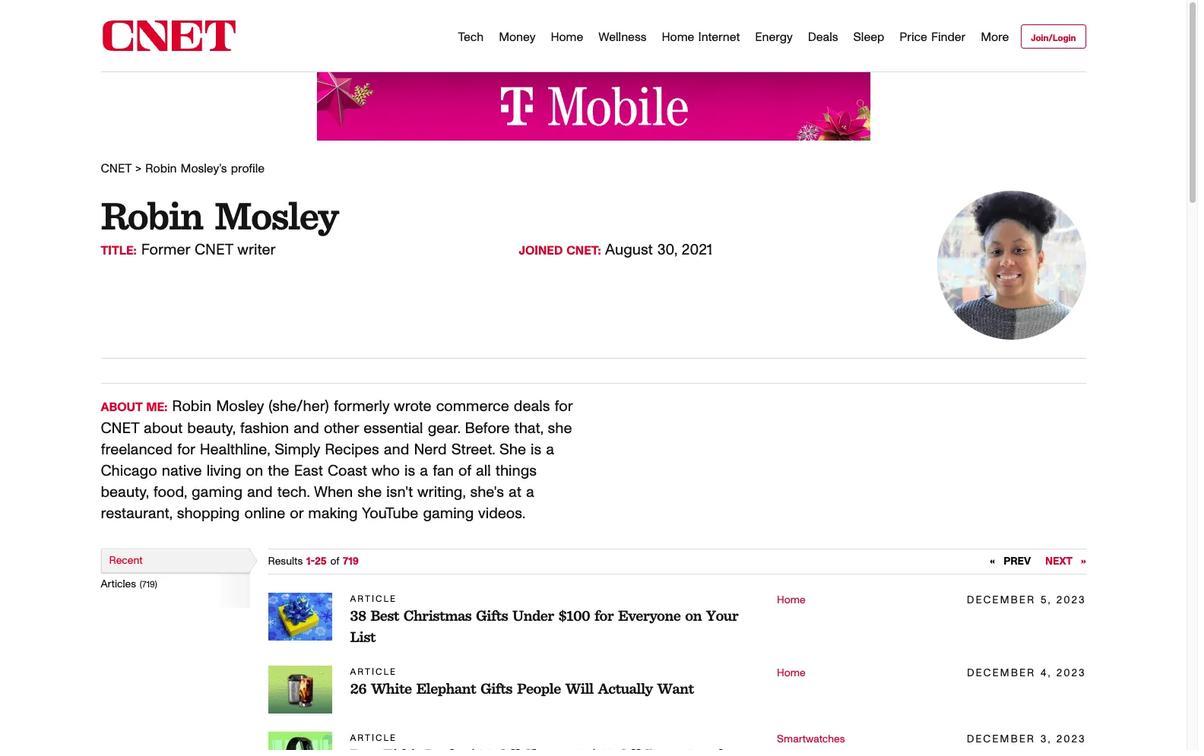 Task type: describe. For each thing, give the bounding box(es) containing it.
1-
[[306, 557, 315, 567]]

30,
[[658, 243, 678, 258]]

your
[[706, 607, 739, 625]]

cnet image
[[101, 21, 237, 51]]

she's
[[470, 485, 504, 500]]

cnet robin mosley's profile
[[101, 163, 265, 175]]

before
[[465, 421, 510, 437]]

robins image image
[[937, 191, 1086, 340]]

mosley for robin mosley
[[215, 192, 338, 239]]

robin mosley (she/her) formerly wrote commerce deals for cnet about beauty, fashion and other essential gear. before that, she freelanced for healthline, simply recipes and nerd street. she is a chicago native living on the east coast who is a fan of all things beauty, food, gaming and tech. when she isn't writing, she's at a restaurant, shopping online or making youtube gaming videos.
[[101, 399, 573, 522]]

0 vertical spatial cnet
[[101, 163, 132, 175]]

about
[[101, 402, 143, 414]]

a black fitbit fitness tracker against a green background. image
[[268, 732, 332, 751]]

0 vertical spatial she
[[548, 421, 572, 437]]

writing,
[[418, 485, 466, 500]]

for for christmas
[[595, 607, 614, 625]]

advertisement region
[[317, 72, 870, 141]]

about me:
[[101, 402, 168, 414]]

title:
[[101, 245, 137, 257]]

cnet:
[[567, 245, 601, 257]]

money
[[499, 31, 536, 43]]

east
[[294, 464, 323, 479]]

isn't
[[387, 485, 413, 500]]

2023 for 26 white elephant gifts people will actually want
[[1057, 669, 1086, 679]]

0 vertical spatial gaming
[[192, 485, 243, 500]]

the
[[268, 464, 289, 479]]

white
[[371, 680, 412, 698]]

2 vertical spatial and
[[247, 485, 273, 500]]

when
[[314, 485, 353, 500]]

chicago
[[101, 464, 157, 479]]

join/login button
[[1022, 24, 1086, 49]]

youtube
[[362, 507, 419, 522]]

online
[[245, 507, 285, 522]]

street.
[[452, 443, 495, 458]]

me:
[[146, 402, 168, 414]]

cnet inside robin mosley (she/her) formerly wrote commerce deals for cnet about beauty, fashion and other essential gear. before that, she freelanced for healthline, simply recipes and nerd street. she is a chicago native living on the east coast who is a fan of all things beauty, food, gaming and tech. when she isn't writing, she's at a restaurant, shopping online or making youtube gaming videos.
[[101, 421, 139, 437]]

1 vertical spatial of
[[330, 557, 339, 567]]

mosley for robin mosley (she/her) formerly wrote commerce deals for cnet about beauty, fashion and other essential gear. before that, she freelanced for healthline, simply recipes and nerd street. she is a chicago native living on the east coast who is a fan of all things beauty, food, gaming and tech. when she isn't writing, she's at a restaurant, shopping online or making youtube gaming videos.
[[216, 399, 264, 415]]

profile
[[231, 163, 265, 175]]

essential
[[364, 421, 423, 437]]

article 38 best christmas gifts under $100 for everyone on your list
[[350, 595, 739, 646]]

other
[[324, 421, 359, 437]]

tech.
[[277, 485, 310, 500]]

making
[[308, 507, 358, 522]]

1 horizontal spatial is
[[531, 443, 542, 458]]

simply
[[275, 443, 320, 458]]

december 5, 2023
[[967, 596, 1086, 606]]

results
[[268, 557, 303, 567]]

healthline,
[[200, 443, 270, 458]]

robin for robin mosley (she/her) formerly wrote commerce deals for cnet about beauty, fashion and other essential gear. before that, she freelanced for healthline, simply recipes and nerd street. she is a chicago native living on the east coast who is a fan of all things beauty, food, gaming and tech. when she isn't writing, she's at a restaurant, shopping online or making youtube gaming videos.
[[172, 399, 211, 415]]

deals
[[808, 31, 839, 43]]

elephant
[[416, 680, 476, 698]]

robin for robin mosley
[[101, 192, 203, 239]]

join/login
[[1031, 33, 1077, 43]]

people
[[517, 680, 561, 698]]

gifts for people
[[481, 680, 513, 698]]

joined cnet: august 30, 2021
[[519, 243, 713, 258]]

wrote
[[394, 399, 432, 415]]

3,
[[1041, 735, 1052, 745]]

freelanced
[[101, 443, 173, 458]]

article for white
[[350, 668, 397, 677]]

4,
[[1041, 669, 1052, 679]]

will
[[566, 680, 594, 698]]

formerly
[[334, 399, 390, 415]]

gifts for under
[[476, 607, 508, 625]]

native
[[162, 464, 202, 479]]

who
[[372, 464, 400, 479]]

2023 for 38 best christmas gifts under $100 for everyone on your list
[[1057, 596, 1086, 606]]

all
[[476, 464, 491, 479]]

0 vertical spatial a
[[546, 443, 555, 458]]

wellness
[[599, 31, 647, 43]]

next
[[1046, 557, 1076, 567]]

that,
[[515, 421, 543, 437]]

under
[[513, 607, 554, 625]]

results 1-25 of 719
[[268, 557, 359, 567]]

719 inside 'articles 719'
[[142, 580, 155, 589]]

title: former cnet writer
[[101, 243, 276, 258]]

december for 26 white elephant gifts people will actually want
[[967, 669, 1036, 679]]

1 horizontal spatial a
[[526, 485, 534, 500]]

1 vertical spatial cnet
[[195, 243, 233, 258]]

$100
[[559, 607, 590, 625]]

food,
[[153, 485, 187, 500]]

december for 38 best christmas gifts under $100 for everyone on your list
[[967, 596, 1036, 606]]

shopping
[[177, 507, 240, 522]]

price
[[900, 31, 928, 43]]



Task type: locate. For each thing, give the bounding box(es) containing it.
december
[[967, 596, 1036, 606], [967, 669, 1036, 679], [967, 735, 1036, 745]]

robin mosley
[[101, 192, 338, 239]]

2 horizontal spatial and
[[384, 443, 409, 458]]

1 horizontal spatial of
[[459, 464, 472, 479]]

1 vertical spatial gaming
[[423, 507, 474, 522]]

on left the on the bottom left of the page
[[246, 464, 263, 479]]

0 horizontal spatial 719
[[142, 580, 155, 589]]

internet
[[699, 31, 740, 43]]

for for formerly
[[555, 399, 573, 415]]

home
[[551, 31, 584, 43], [662, 31, 695, 43], [777, 596, 806, 606], [777, 669, 806, 679]]

1 vertical spatial gifts
[[481, 680, 513, 698]]

719 right articles at left bottom
[[142, 580, 155, 589]]

3 article from the top
[[350, 734, 397, 743]]

gifts inside article 38 best christmas gifts under $100 for everyone on your list
[[476, 607, 508, 625]]

1 horizontal spatial for
[[555, 399, 573, 415]]

she
[[548, 421, 572, 437], [358, 485, 382, 500]]

december 4, 2023
[[967, 669, 1086, 679]]

articles 719
[[101, 580, 155, 590]]

or
[[290, 507, 304, 522]]

of
[[459, 464, 472, 479], [330, 557, 339, 567]]

december left 4,
[[967, 669, 1036, 679]]

1 vertical spatial beauty,
[[101, 485, 149, 500]]

1 vertical spatial a
[[420, 464, 428, 479]]

fashion
[[240, 421, 289, 437]]

prev
[[1001, 557, 1032, 567]]

writer
[[238, 243, 276, 258]]

videos.
[[478, 507, 526, 522]]

1 horizontal spatial on
[[685, 607, 702, 625]]

beauty,
[[187, 421, 235, 437], [101, 485, 149, 500]]

of inside robin mosley (she/her) formerly wrote commerce deals for cnet about beauty, fashion and other essential gear. before that, she freelanced for healthline, simply recipes and nerd street. she is a chicago native living on the east coast who is a fan of all things beauty, food, gaming and tech. when she isn't writing, she's at a restaurant, shopping online or making youtube gaming videos.
[[459, 464, 472, 479]]

she down who at the left bottom of page
[[358, 485, 382, 500]]

price finder
[[900, 31, 966, 43]]

1 vertical spatial december
[[967, 669, 1036, 679]]

25
[[315, 557, 327, 567]]

2023 right 4,
[[1057, 669, 1086, 679]]

on inside robin mosley (she/her) formerly wrote commerce deals for cnet about beauty, fashion and other essential gear. before that, she freelanced for healthline, simply recipes and nerd street. she is a chicago native living on the east coast who is a fan of all things beauty, food, gaming and tech. when she isn't writing, she's at a restaurant, shopping online or making youtube gaming videos.
[[246, 464, 263, 479]]

wrapped gift image
[[268, 593, 332, 641]]

article up 26
[[350, 668, 397, 677]]

best
[[371, 607, 399, 625]]

price finder link
[[900, 13, 966, 61]]

article inside article 26 white elephant gifts people will actually want
[[350, 668, 397, 677]]

gifts
[[476, 607, 508, 625], [481, 680, 513, 698]]

on left your
[[685, 607, 702, 625]]

5,
[[1041, 596, 1052, 606]]

she right the that,
[[548, 421, 572, 437]]

beauty, down chicago on the bottom of page
[[101, 485, 149, 500]]

for right deals at left
[[555, 399, 573, 415]]

robin right me: at the left bottom of the page
[[172, 399, 211, 415]]

and up simply
[[294, 421, 319, 437]]

energy
[[755, 31, 793, 43]]

on inside article 38 best christmas gifts under $100 for everyone on your list
[[685, 607, 702, 625]]

0 horizontal spatial gaming
[[192, 485, 243, 500]]

gifts inside article 26 white elephant gifts people will actually want
[[481, 680, 513, 698]]

2023
[[1057, 596, 1086, 606], [1057, 669, 1086, 679], [1057, 735, 1086, 745]]

cnet link
[[101, 163, 141, 175]]

1 vertical spatial 719
[[142, 580, 155, 589]]

0 vertical spatial article
[[350, 595, 397, 604]]

want
[[658, 680, 694, 698]]

at
[[509, 485, 522, 500]]

december left "3,"
[[967, 735, 1036, 745]]

article inside article 38 best christmas gifts under $100 for everyone on your list
[[350, 595, 397, 604]]

for inside article 38 best christmas gifts under $100 for everyone on your list
[[595, 607, 614, 625]]

26
[[350, 680, 367, 698]]

2 vertical spatial for
[[595, 607, 614, 625]]

for
[[555, 399, 573, 415], [177, 443, 195, 458], [595, 607, 614, 625]]

actually
[[598, 680, 653, 698]]

2 vertical spatial article
[[350, 734, 397, 743]]

0 vertical spatial on
[[246, 464, 263, 479]]

2 article from the top
[[350, 668, 397, 677]]

article up best
[[350, 595, 397, 604]]

of left the all
[[459, 464, 472, 479]]

mosley's
[[181, 163, 227, 175]]

and down essential
[[384, 443, 409, 458]]

gaming down living
[[192, 485, 243, 500]]

3 december from the top
[[967, 735, 1036, 745]]

mosley up fashion
[[216, 399, 264, 415]]

she
[[500, 443, 526, 458]]

christmas
[[404, 607, 472, 625]]

0 horizontal spatial on
[[246, 464, 263, 479]]

0 horizontal spatial is
[[405, 464, 415, 479]]

of right 25
[[330, 557, 339, 567]]

december down prev
[[967, 596, 1036, 606]]

1 vertical spatial mosley
[[216, 399, 264, 415]]

1 2023 from the top
[[1057, 596, 1086, 606]]

mosley
[[215, 192, 338, 239], [216, 399, 264, 415]]

robin right cnet link
[[145, 163, 177, 175]]

more
[[981, 31, 1009, 43]]

article for best
[[350, 595, 397, 604]]

gifts left 'under'
[[476, 607, 508, 625]]

2 december from the top
[[967, 669, 1036, 679]]

is up the isn't
[[405, 464, 415, 479]]

beauty, up the healthline, at the left bottom of page
[[187, 421, 235, 437]]

0 vertical spatial robin
[[145, 163, 177, 175]]

1 vertical spatial on
[[685, 607, 702, 625]]

1 vertical spatial robin
[[101, 192, 203, 239]]

gaming
[[192, 485, 243, 500], [423, 507, 474, 522]]

restaurant,
[[101, 507, 172, 522]]

about
[[144, 421, 183, 437]]

article link
[[268, 732, 759, 751]]

38
[[350, 607, 366, 625]]

2 vertical spatial robin
[[172, 399, 211, 415]]

cnet
[[101, 163, 132, 175], [195, 243, 233, 258], [101, 421, 139, 437]]

1 horizontal spatial beauty,
[[187, 421, 235, 437]]

0 vertical spatial december
[[967, 596, 1036, 606]]

august
[[605, 243, 653, 258]]

is
[[531, 443, 542, 458], [405, 464, 415, 479]]

1 horizontal spatial 719
[[343, 557, 359, 567]]

a right "she"
[[546, 443, 555, 458]]

0 horizontal spatial for
[[177, 443, 195, 458]]

gifts left people
[[481, 680, 513, 698]]

0 horizontal spatial a
[[420, 464, 428, 479]]

is down the that,
[[531, 443, 542, 458]]

0 vertical spatial 2023
[[1057, 596, 1086, 606]]

former
[[141, 243, 190, 258]]

1 december from the top
[[967, 596, 1036, 606]]

1 horizontal spatial gaming
[[423, 507, 474, 522]]

0 vertical spatial is
[[531, 443, 542, 458]]

2 vertical spatial a
[[526, 485, 534, 500]]

2021
[[682, 243, 713, 258]]

0 horizontal spatial she
[[358, 485, 382, 500]]

1 article from the top
[[350, 595, 397, 604]]

1 horizontal spatial she
[[548, 421, 572, 437]]

2023 right "5," on the bottom right of page
[[1057, 596, 1086, 606]]

robin inside robin mosley (she/her) formerly wrote commerce deals for cnet about beauty, fashion and other essential gear. before that, she freelanced for healthline, simply recipes and nerd street. she is a chicago native living on the east coast who is a fan of all things beauty, food, gaming and tech. when she isn't writing, she's at a restaurant, shopping online or making youtube gaming videos.
[[172, 399, 211, 415]]

for up the "native"
[[177, 443, 195, 458]]

home internet
[[662, 31, 740, 43]]

smartwatches
[[777, 735, 845, 745]]

finder
[[932, 31, 966, 43]]

coast
[[328, 464, 367, 479]]

(she/her)
[[269, 399, 329, 415]]

recipes
[[325, 443, 379, 458]]

0 vertical spatial 719
[[343, 557, 359, 567]]

gaming down writing, on the bottom left of the page
[[423, 507, 474, 522]]

0 vertical spatial of
[[459, 464, 472, 479]]

1 vertical spatial for
[[177, 443, 195, 458]]

robin up the former
[[101, 192, 203, 239]]

living
[[207, 464, 241, 479]]

2 vertical spatial 2023
[[1057, 735, 1086, 745]]

2 vertical spatial december
[[967, 735, 1036, 745]]

mosley up writer
[[215, 192, 338, 239]]

1 vertical spatial 2023
[[1057, 669, 1086, 679]]

nerd
[[414, 443, 447, 458]]

0 vertical spatial for
[[555, 399, 573, 415]]

2023 right "3,"
[[1057, 735, 1086, 745]]

articles
[[101, 580, 136, 590]]

2 vertical spatial cnet
[[101, 421, 139, 437]]

a
[[546, 443, 555, 458], [420, 464, 428, 479], [526, 485, 534, 500]]

3 2023 from the top
[[1057, 735, 1086, 745]]

1 vertical spatial is
[[405, 464, 415, 479]]

0 vertical spatial mosley
[[215, 192, 338, 239]]

everyone
[[618, 607, 681, 625]]

gear.
[[428, 421, 461, 437]]

sleep
[[854, 31, 885, 43]]

article down 26
[[350, 734, 397, 743]]

0 horizontal spatial and
[[247, 485, 273, 500]]

a right at
[[526, 485, 534, 500]]

2 2023 from the top
[[1057, 669, 1086, 679]]

list
[[350, 628, 376, 646]]

mosley inside robin mosley (she/her) formerly wrote commerce deals for cnet about beauty, fashion and other essential gear. before that, she freelanced for healthline, simply recipes and nerd street. she is a chicago native living on the east coast who is a fan of all things beauty, food, gaming and tech. when she isn't writing, she's at a restaurant, shopping online or making youtube gaming videos.
[[216, 399, 264, 415]]

things
[[496, 464, 537, 479]]

robin
[[145, 163, 177, 175], [101, 192, 203, 239], [172, 399, 211, 415]]

for right $100 at left bottom
[[595, 607, 614, 625]]

commerce
[[436, 399, 509, 415]]

2 horizontal spatial for
[[595, 607, 614, 625]]

0 horizontal spatial of
[[330, 557, 339, 567]]

a left the fan
[[420, 464, 428, 479]]

december 3, 2023
[[967, 735, 1086, 745]]

and
[[294, 421, 319, 437], [384, 443, 409, 458], [247, 485, 273, 500]]

a black hyperchiller beverage cooler and a cup of iced coffee against an orange background. image
[[268, 666, 332, 714]]

article 26 white elephant gifts people will actually want
[[350, 668, 694, 698]]

1 vertical spatial and
[[384, 443, 409, 458]]

1 vertical spatial she
[[358, 485, 382, 500]]

deals
[[514, 399, 550, 415]]

0 horizontal spatial beauty,
[[101, 485, 149, 500]]

1 vertical spatial article
[[350, 668, 397, 677]]

0 vertical spatial beauty,
[[187, 421, 235, 437]]

and up online
[[247, 485, 273, 500]]

2 horizontal spatial a
[[546, 443, 555, 458]]

0 vertical spatial and
[[294, 421, 319, 437]]

719 right 25
[[343, 557, 359, 567]]

1 horizontal spatial and
[[294, 421, 319, 437]]

0 vertical spatial gifts
[[476, 607, 508, 625]]

on
[[246, 464, 263, 479], [685, 607, 702, 625]]

recent
[[109, 556, 143, 567]]



Task type: vqa. For each thing, say whether or not it's contained in the screenshot.
this on the right of the page
no



